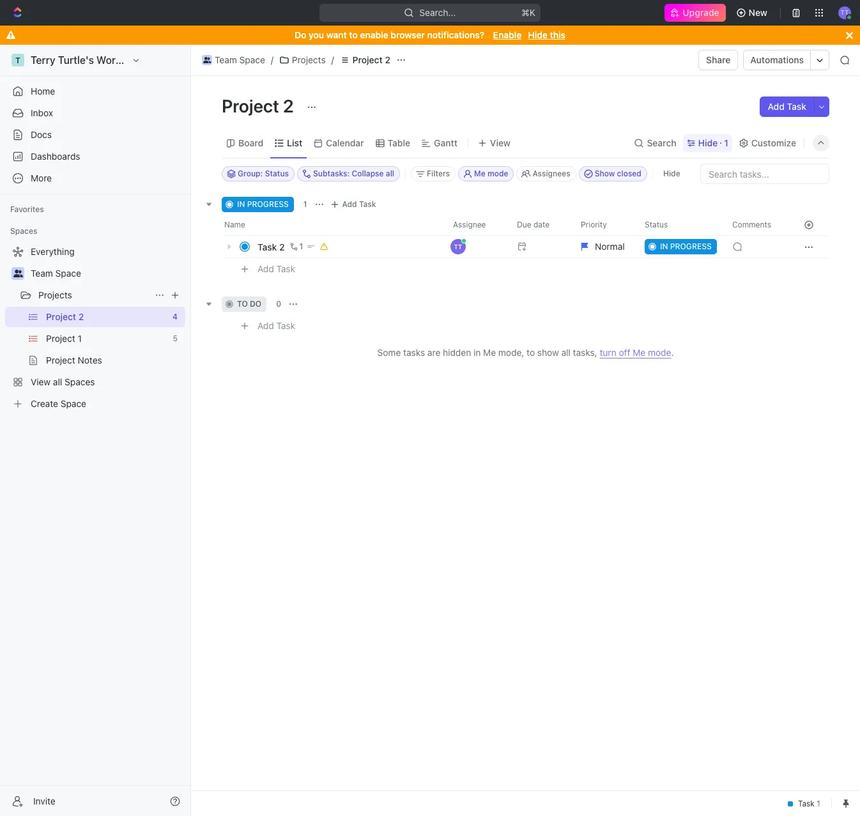 Task type: locate. For each thing, give the bounding box(es) containing it.
tt for the topmost tt dropdown button
[[841, 8, 849, 16]]

in right hidden
[[474, 347, 481, 358]]

0 horizontal spatial in
[[237, 199, 245, 209]]

1 vertical spatial tt button
[[446, 235, 510, 258]]

view all spaces
[[31, 377, 95, 387]]

to right want
[[349, 29, 358, 40]]

0 horizontal spatial team
[[31, 268, 53, 279]]

tree inside sidebar navigation
[[5, 242, 185, 414]]

projects down you
[[292, 54, 326, 65]]

project 2 up board
[[222, 95, 298, 116]]

0 vertical spatial hide
[[528, 29, 548, 40]]

enable
[[493, 29, 522, 40]]

in progress
[[237, 199, 289, 209], [660, 242, 712, 251]]

upgrade
[[683, 7, 720, 18]]

add task button up customize
[[761, 97, 815, 117]]

add task
[[768, 101, 807, 112], [342, 199, 376, 209], [258, 263, 295, 274], [258, 320, 295, 331]]

project down enable
[[353, 54, 383, 65]]

hide
[[528, 29, 548, 40], [699, 137, 718, 148], [664, 169, 681, 178]]

notes
[[78, 355, 102, 366]]

notifications?
[[428, 29, 485, 40]]

task down collapse
[[359, 199, 376, 209]]

all
[[386, 169, 395, 178], [562, 347, 571, 358], [53, 377, 62, 387]]

team space link
[[199, 52, 268, 68], [31, 263, 183, 284]]

hide down search
[[664, 169, 681, 178]]

in
[[237, 199, 245, 209], [660, 242, 668, 251], [474, 347, 481, 358]]

all right collapse
[[386, 169, 395, 178]]

hide right search
[[699, 137, 718, 148]]

0 horizontal spatial team space
[[31, 268, 81, 279]]

filters
[[427, 169, 450, 178]]

2 vertical spatial all
[[53, 377, 62, 387]]

1 horizontal spatial spaces
[[65, 377, 95, 387]]

everything
[[31, 246, 75, 257]]

progress down group: status on the left
[[247, 199, 289, 209]]

1 horizontal spatial tt button
[[835, 3, 855, 23]]

0 horizontal spatial view
[[31, 377, 51, 387]]

2 vertical spatial space
[[61, 398, 86, 409]]

task up customize
[[787, 101, 807, 112]]

view button
[[474, 128, 515, 158]]

show
[[595, 169, 615, 178]]

in down status 'dropdown button'
[[660, 242, 668, 251]]

comments button
[[725, 215, 789, 235]]

date
[[534, 220, 550, 230]]

/
[[271, 54, 274, 65], [332, 54, 334, 65]]

name button
[[222, 215, 446, 235]]

projects link
[[276, 52, 329, 68], [38, 285, 150, 306]]

0 vertical spatial projects
[[292, 54, 326, 65]]

2 vertical spatial in
[[474, 347, 481, 358]]

normal
[[595, 241, 625, 252]]

mode down view dropdown button
[[488, 169, 509, 178]]

1 vertical spatial projects link
[[38, 285, 150, 306]]

projects down everything
[[38, 290, 72, 301]]

0 vertical spatial project 2
[[353, 54, 391, 65]]

⌘k
[[522, 7, 536, 18]]

view up create
[[31, 377, 51, 387]]

gantt link
[[432, 134, 458, 152]]

task
[[787, 101, 807, 112], [359, 199, 376, 209], [258, 241, 277, 252], [277, 263, 295, 274], [277, 320, 295, 331]]

docs link
[[5, 125, 185, 145]]

1 vertical spatial tt
[[454, 243, 463, 251]]

1 horizontal spatial tt
[[841, 8, 849, 16]]

1 vertical spatial to
[[237, 299, 248, 309]]

status right group:
[[265, 169, 289, 178]]

hide for hide 1
[[699, 137, 718, 148]]

0 horizontal spatial progress
[[247, 199, 289, 209]]

2 down enable
[[385, 54, 391, 65]]

1 vertical spatial projects
[[38, 290, 72, 301]]

0 vertical spatial tt
[[841, 8, 849, 16]]

1 horizontal spatial project 2 link
[[337, 52, 394, 68]]

0 vertical spatial to
[[349, 29, 358, 40]]

more
[[31, 173, 52, 183]]

project 2 down enable
[[353, 54, 391, 65]]

in progress down status 'dropdown button'
[[660, 242, 712, 251]]

2 vertical spatial to
[[527, 347, 535, 358]]

0 horizontal spatial projects
[[38, 290, 72, 301]]

0 horizontal spatial projects link
[[38, 285, 150, 306]]

hide inside button
[[664, 169, 681, 178]]

view inside tree
[[31, 377, 51, 387]]

to left do
[[237, 299, 248, 309]]

off
[[619, 347, 631, 358]]

0 vertical spatial mode
[[488, 169, 509, 178]]

tree
[[5, 242, 185, 414]]

status inside 'dropdown button'
[[645, 220, 668, 230]]

add task button up name dropdown button
[[327, 197, 381, 212]]

show closed button
[[579, 166, 648, 182]]

project up project 1
[[46, 311, 76, 322]]

1 vertical spatial in progress
[[660, 242, 712, 251]]

0 horizontal spatial team space link
[[31, 263, 183, 284]]

view
[[490, 137, 511, 148], [31, 377, 51, 387]]

2
[[385, 54, 391, 65], [283, 95, 294, 116], [279, 241, 285, 252], [78, 311, 84, 322]]

mode,
[[499, 347, 524, 358]]

2 up project 1
[[78, 311, 84, 322]]

projects link down everything link at the left of the page
[[38, 285, 150, 306]]

0 vertical spatial progress
[[247, 199, 289, 209]]

invite
[[33, 796, 55, 807]]

due
[[517, 220, 532, 230]]

in up name
[[237, 199, 245, 209]]

0 vertical spatial status
[[265, 169, 289, 178]]

0 horizontal spatial in progress
[[237, 199, 289, 209]]

1 up project notes
[[78, 333, 82, 344]]

in progress button
[[637, 235, 725, 258]]

0 vertical spatial team
[[215, 54, 237, 65]]

2 horizontal spatial in
[[660, 242, 668, 251]]

tree containing everything
[[5, 242, 185, 414]]

progress down status 'dropdown button'
[[671, 242, 712, 251]]

2 left 1 button
[[279, 241, 285, 252]]

0 horizontal spatial status
[[265, 169, 289, 178]]

do you want to enable browser notifications? enable hide this
[[295, 29, 566, 40]]

spaces down project notes
[[65, 377, 95, 387]]

1 horizontal spatial mode
[[648, 347, 672, 358]]

do
[[250, 299, 262, 309]]

1 / from the left
[[271, 54, 274, 65]]

automations button
[[744, 51, 811, 70]]

me down view button on the right top of the page
[[474, 169, 486, 178]]

hide button
[[658, 166, 686, 182]]

1 vertical spatial team space link
[[31, 263, 183, 284]]

view for view all spaces
[[31, 377, 51, 387]]

search button
[[631, 134, 681, 152]]

spaces down favorites button
[[10, 226, 37, 236]]

1 vertical spatial progress
[[671, 242, 712, 251]]

comments
[[733, 220, 772, 230]]

add up customize
[[768, 101, 785, 112]]

hide left this
[[528, 29, 548, 40]]

do
[[295, 29, 307, 40]]

1 vertical spatial team space
[[31, 268, 81, 279]]

0 horizontal spatial spaces
[[10, 226, 37, 236]]

user group image
[[203, 57, 211, 63], [13, 270, 23, 277]]

1 horizontal spatial /
[[332, 54, 334, 65]]

1 horizontal spatial hide
[[664, 169, 681, 178]]

add task button
[[761, 97, 815, 117], [327, 197, 381, 212], [252, 261, 301, 277], [252, 318, 301, 334]]

projects link down the do
[[276, 52, 329, 68]]

2 vertical spatial hide
[[664, 169, 681, 178]]

0
[[276, 299, 281, 309]]

me
[[474, 169, 486, 178], [483, 347, 496, 358], [633, 347, 646, 358]]

0 vertical spatial all
[[386, 169, 395, 178]]

1 vertical spatial in
[[660, 242, 668, 251]]

mode right off
[[648, 347, 672, 358]]

0 horizontal spatial all
[[53, 377, 62, 387]]

0 vertical spatial user group image
[[203, 57, 211, 63]]

1 vertical spatial spaces
[[65, 377, 95, 387]]

0 horizontal spatial mode
[[488, 169, 509, 178]]

subtasks:
[[313, 169, 350, 178]]

2 vertical spatial project 2
[[46, 311, 84, 322]]

workspace
[[97, 54, 150, 66]]

group:
[[238, 169, 263, 178]]

1 vertical spatial user group image
[[13, 270, 23, 277]]

2 horizontal spatial hide
[[699, 137, 718, 148]]

projects
[[292, 54, 326, 65], [38, 290, 72, 301]]

add task down subtasks: collapse all
[[342, 199, 376, 209]]

project 1 link
[[46, 329, 168, 349]]

in progress down group: status on the left
[[237, 199, 289, 209]]

0 horizontal spatial to
[[237, 299, 248, 309]]

1 horizontal spatial status
[[645, 220, 668, 230]]

0 vertical spatial view
[[490, 137, 511, 148]]

1
[[725, 137, 729, 148], [304, 199, 307, 209], [300, 242, 303, 251], [78, 333, 82, 344]]

0 horizontal spatial user group image
[[13, 270, 23, 277]]

2 / from the left
[[332, 54, 334, 65]]

.
[[672, 347, 674, 358]]

1 vertical spatial all
[[562, 347, 571, 358]]

assignee button
[[446, 215, 510, 235]]

1 button
[[287, 240, 305, 253]]

0 horizontal spatial tt
[[454, 243, 463, 251]]

status up in progress dropdown button
[[645, 220, 668, 230]]

1 vertical spatial project 2 link
[[46, 307, 168, 327]]

board
[[238, 137, 264, 148]]

0 horizontal spatial /
[[271, 54, 274, 65]]

1 horizontal spatial team space link
[[199, 52, 268, 68]]

0 vertical spatial projects link
[[276, 52, 329, 68]]

task left 1 button
[[258, 241, 277, 252]]

1 horizontal spatial view
[[490, 137, 511, 148]]

1 horizontal spatial progress
[[671, 242, 712, 251]]

assignees button
[[517, 166, 577, 182]]

0 horizontal spatial hide
[[528, 29, 548, 40]]

home link
[[5, 81, 185, 102]]

spaces inside tree
[[65, 377, 95, 387]]

1 vertical spatial status
[[645, 220, 668, 230]]

space
[[240, 54, 265, 65], [55, 268, 81, 279], [61, 398, 86, 409]]

search...
[[420, 7, 456, 18]]

project up view all spaces
[[46, 355, 75, 366]]

1 horizontal spatial projects
[[292, 54, 326, 65]]

docs
[[31, 129, 52, 140]]

2 horizontal spatial to
[[527, 347, 535, 358]]

add task up customize
[[768, 101, 807, 112]]

1 horizontal spatial user group image
[[203, 57, 211, 63]]

view up me mode
[[490, 137, 511, 148]]

terry turtle's workspace
[[31, 54, 150, 66]]

1 horizontal spatial in progress
[[660, 242, 712, 251]]

customize
[[752, 137, 797, 148]]

project 2
[[353, 54, 391, 65], [222, 95, 298, 116], [46, 311, 84, 322]]

0 horizontal spatial project 2
[[46, 311, 84, 322]]

table link
[[385, 134, 411, 152]]

status
[[265, 169, 289, 178], [645, 220, 668, 230]]

project 2 link up the project 1 link
[[46, 307, 168, 327]]

priority button
[[574, 215, 637, 235]]

add up name dropdown button
[[342, 199, 357, 209]]

1 vertical spatial team
[[31, 268, 53, 279]]

dashboards link
[[5, 146, 185, 167]]

1 right task 2
[[300, 242, 303, 251]]

1 vertical spatial project 2
[[222, 95, 298, 116]]

view inside button
[[490, 137, 511, 148]]

tt for leftmost tt dropdown button
[[454, 243, 463, 251]]

filters button
[[411, 166, 456, 182]]

0 vertical spatial in progress
[[237, 199, 289, 209]]

projects link inside tree
[[38, 285, 150, 306]]

project 2 up project 1
[[46, 311, 84, 322]]

to left show
[[527, 347, 535, 358]]

0 vertical spatial team space link
[[199, 52, 268, 68]]

1 vertical spatial view
[[31, 377, 51, 387]]

turtle's
[[58, 54, 94, 66]]

dashboards
[[31, 151, 80, 162]]

all up create space
[[53, 377, 62, 387]]

1 inside tree
[[78, 333, 82, 344]]

1 vertical spatial hide
[[699, 137, 718, 148]]

project 2 link down enable
[[337, 52, 394, 68]]

list link
[[285, 134, 303, 152]]

all right show
[[562, 347, 571, 358]]

0 vertical spatial team space
[[215, 54, 265, 65]]

sidebar navigation
[[0, 45, 194, 816]]



Task type: vqa. For each thing, say whether or not it's contained in the screenshot.
Create Reminder
no



Task type: describe. For each thing, give the bounding box(es) containing it.
0 horizontal spatial tt button
[[446, 235, 510, 258]]

1 horizontal spatial team space
[[215, 54, 265, 65]]

assignees
[[533, 169, 571, 178]]

automations
[[751, 54, 804, 65]]

tasks
[[403, 347, 425, 358]]

normal button
[[574, 235, 637, 258]]

inbox link
[[5, 103, 185, 123]]

project notes link
[[46, 350, 183, 371]]

me left the mode,
[[483, 347, 496, 358]]

favorites button
[[5, 202, 49, 217]]

add down do
[[258, 320, 274, 331]]

add task down task 2
[[258, 263, 295, 274]]

everything link
[[5, 242, 183, 262]]

1 horizontal spatial all
[[386, 169, 395, 178]]

collapse
[[352, 169, 384, 178]]

search
[[647, 137, 677, 148]]

status button
[[637, 215, 725, 235]]

all inside tree
[[53, 377, 62, 387]]

hidden
[[443, 347, 471, 358]]

home
[[31, 86, 55, 97]]

create space
[[31, 398, 86, 409]]

add down task 2
[[258, 263, 274, 274]]

create space link
[[5, 394, 183, 414]]

turn off me mode link
[[600, 347, 672, 359]]

progress inside dropdown button
[[671, 242, 712, 251]]

terry turtle's workspace, , element
[[12, 54, 24, 66]]

share
[[707, 54, 731, 65]]

me mode
[[474, 169, 509, 178]]

4
[[173, 312, 178, 322]]

1 up name dropdown button
[[304, 199, 307, 209]]

enable
[[360, 29, 389, 40]]

calendar
[[326, 137, 364, 148]]

in inside dropdown button
[[660, 242, 668, 251]]

team space inside tree
[[31, 268, 81, 279]]

hide for hide
[[664, 169, 681, 178]]

Search tasks... text field
[[701, 164, 829, 183]]

add task down 0
[[258, 320, 295, 331]]

0 vertical spatial space
[[240, 54, 265, 65]]

you
[[309, 29, 324, 40]]

this
[[550, 29, 566, 40]]

task 2
[[258, 241, 285, 252]]

want
[[327, 29, 347, 40]]

some tasks are hidden in me mode, to show all tasks, turn off me mode .
[[378, 347, 674, 358]]

favorites
[[10, 205, 44, 214]]

task down 0
[[277, 320, 295, 331]]

list
[[287, 137, 303, 148]]

2 horizontal spatial project 2
[[353, 54, 391, 65]]

share button
[[699, 50, 739, 70]]

priority
[[581, 220, 607, 230]]

0 vertical spatial project 2 link
[[337, 52, 394, 68]]

project inside project notes link
[[46, 355, 75, 366]]

board link
[[236, 134, 264, 152]]

0 vertical spatial tt button
[[835, 3, 855, 23]]

create
[[31, 398, 58, 409]]

add task button down 0
[[252, 318, 301, 334]]

view for view
[[490, 137, 511, 148]]

project notes
[[46, 355, 102, 366]]

1 inside button
[[300, 242, 303, 251]]

1 horizontal spatial to
[[349, 29, 358, 40]]

user group image inside tree
[[13, 270, 23, 277]]

projects inside tree
[[38, 290, 72, 301]]

project 2 inside tree
[[46, 311, 84, 322]]

turn
[[600, 347, 617, 358]]

me right off
[[633, 347, 646, 358]]

in progress inside dropdown button
[[660, 242, 712, 251]]

closed
[[617, 169, 642, 178]]

1 vertical spatial mode
[[648, 347, 672, 358]]

me mode button
[[458, 166, 514, 182]]

show closed
[[595, 169, 642, 178]]

tasks,
[[573, 347, 598, 358]]

calendar link
[[324, 134, 364, 152]]

inbox
[[31, 107, 53, 118]]

2 up list
[[283, 95, 294, 116]]

project up project notes
[[46, 333, 75, 344]]

5
[[173, 334, 178, 343]]

hide 1
[[699, 137, 729, 148]]

group: status
[[238, 169, 289, 178]]

to do
[[237, 299, 262, 309]]

assignee
[[453, 220, 486, 230]]

new button
[[731, 3, 776, 23]]

team inside tree
[[31, 268, 53, 279]]

1 left customize button
[[725, 137, 729, 148]]

browser
[[391, 29, 425, 40]]

0 horizontal spatial project 2 link
[[46, 307, 168, 327]]

1 horizontal spatial project 2
[[222, 95, 298, 116]]

project up board
[[222, 95, 279, 116]]

name
[[224, 220, 245, 230]]

1 vertical spatial space
[[55, 268, 81, 279]]

customize button
[[735, 134, 800, 152]]

add task button down task 2
[[252, 261, 301, 277]]

t
[[15, 55, 20, 65]]

view button
[[474, 134, 515, 152]]

me inside dropdown button
[[474, 169, 486, 178]]

mode inside dropdown button
[[488, 169, 509, 178]]

0 vertical spatial spaces
[[10, 226, 37, 236]]

task down 1 button
[[277, 263, 295, 274]]

more button
[[5, 168, 185, 189]]

1 horizontal spatial in
[[474, 347, 481, 358]]

new
[[749, 7, 768, 18]]

project 1
[[46, 333, 82, 344]]

terry
[[31, 54, 55, 66]]

gantt
[[434, 137, 458, 148]]

some
[[378, 347, 401, 358]]

2 horizontal spatial all
[[562, 347, 571, 358]]

are
[[428, 347, 441, 358]]

due date
[[517, 220, 550, 230]]

1 horizontal spatial projects link
[[276, 52, 329, 68]]

1 horizontal spatial team
[[215, 54, 237, 65]]

0 vertical spatial in
[[237, 199, 245, 209]]

2 inside tree
[[78, 311, 84, 322]]

table
[[388, 137, 411, 148]]

show
[[538, 347, 559, 358]]



